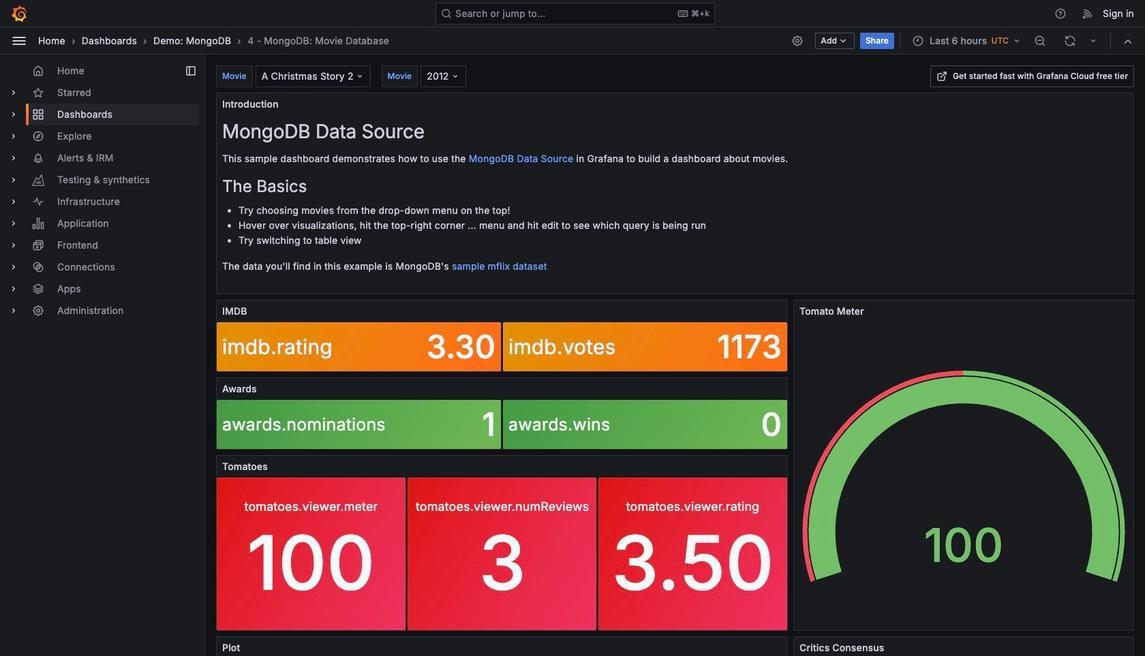 Task type: locate. For each thing, give the bounding box(es) containing it.
expand section alerts & irm image
[[8, 153, 19, 164]]

auto refresh turned off. choose refresh time interval image
[[1088, 35, 1099, 46]]

expand section administration image
[[8, 305, 19, 316]]

close menu image
[[11, 32, 27, 49]]

expand section explore image
[[8, 131, 19, 142]]

expand section connections image
[[8, 262, 19, 273]]

expand section frontend image
[[8, 240, 19, 251]]

expand section testing & synthetics image
[[8, 175, 19, 185]]

undock menu image
[[185, 65, 196, 76]]

help image
[[1055, 7, 1067, 19]]



Task type: describe. For each thing, give the bounding box(es) containing it.
expand section application image
[[8, 218, 19, 229]]

zoom out time range image
[[1034, 34, 1047, 47]]

expand section starred image
[[8, 87, 19, 98]]

navigation element
[[0, 55, 205, 333]]

expand section apps image
[[8, 284, 19, 295]]

expand section infrastructure image
[[8, 196, 19, 207]]

grafana image
[[11, 5, 27, 21]]

news image
[[1082, 7, 1094, 19]]

refresh dashboard image
[[1064, 34, 1077, 47]]

dashboard settings image
[[792, 34, 804, 47]]

expand section dashboards image
[[8, 109, 19, 120]]



